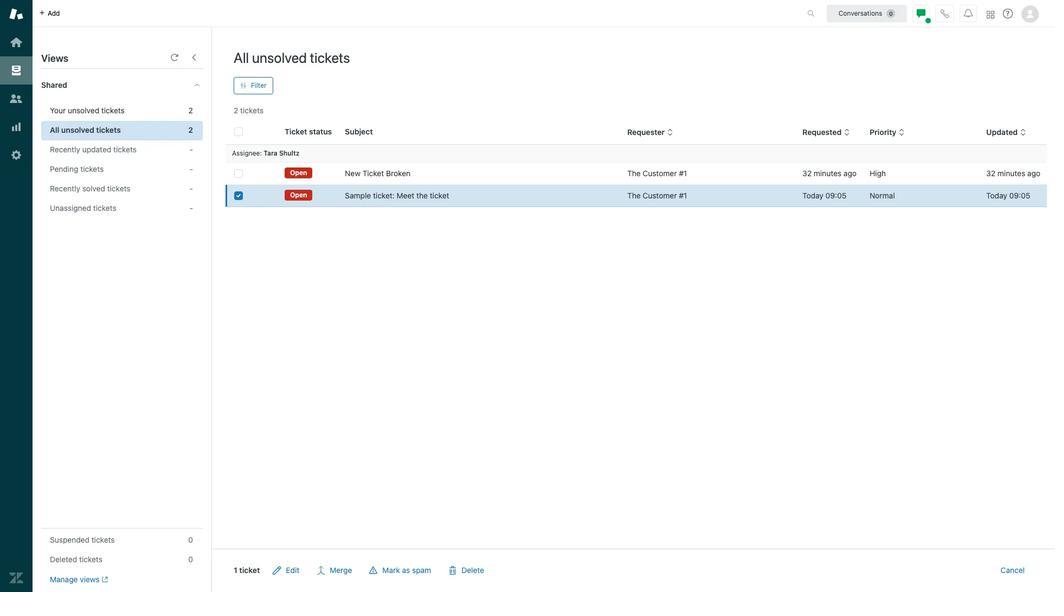 Task type: describe. For each thing, give the bounding box(es) containing it.
views
[[41, 53, 68, 64]]

requested button
[[803, 127, 850, 137]]

row containing sample ticket: meet the ticket
[[226, 185, 1047, 207]]

priority
[[870, 127, 896, 137]]

tara
[[264, 149, 277, 157]]

button displays agent's chat status as online. image
[[917, 9, 926, 18]]

the
[[416, 191, 428, 200]]

meet
[[397, 191, 414, 200]]

views image
[[9, 63, 23, 78]]

delete button
[[440, 560, 493, 581]]

1 today from the left
[[803, 191, 824, 200]]

zendesk support image
[[9, 7, 23, 21]]

open for sample ticket: meet the ticket
[[290, 191, 307, 199]]

refresh views pane image
[[170, 53, 179, 62]]

zendesk image
[[9, 571, 23, 585]]

suspended tickets
[[50, 535, 115, 544]]

1
[[234, 566, 237, 575]]

cancel button
[[992, 560, 1033, 581]]

high
[[870, 169, 886, 178]]

0 horizontal spatial ticket
[[239, 566, 260, 575]]

as
[[402, 566, 410, 575]]

2 vertical spatial unsolved
[[61, 125, 94, 134]]

priority button
[[870, 127, 905, 137]]

- for recently updated tickets
[[190, 145, 193, 154]]

open for new ticket broken
[[290, 169, 307, 177]]

2 tickets
[[234, 106, 263, 115]]

deleted tickets
[[50, 555, 102, 564]]

sample ticket: meet the ticket
[[345, 191, 449, 200]]

1 32 from the left
[[803, 169, 812, 178]]

updated button
[[986, 127, 1026, 137]]

updated
[[986, 127, 1018, 137]]

now showing 2 tickets region
[[212, 116, 1055, 592]]

edit button
[[264, 560, 308, 581]]

ticket inside row
[[430, 191, 449, 200]]

reporting image
[[9, 120, 23, 134]]

1 today 09:05 from the left
[[803, 191, 846, 200]]

recently for recently updated tickets
[[50, 145, 80, 154]]

collapse views pane image
[[190, 53, 198, 62]]

recently for recently solved tickets
[[50, 184, 80, 193]]

filter
[[251, 81, 267, 89]]

shared
[[41, 80, 67, 89]]

2 for all unsolved tickets
[[188, 125, 193, 134]]

get help image
[[1003, 9, 1013, 18]]

assignee:
[[232, 149, 262, 157]]

conversations button
[[827, 5, 907, 22]]

admin image
[[9, 148, 23, 162]]

recently updated tickets
[[50, 145, 137, 154]]

updated
[[82, 145, 111, 154]]

2 today from the left
[[986, 191, 1007, 200]]

your
[[50, 106, 66, 115]]

requested
[[803, 127, 842, 137]]

notifications image
[[964, 9, 973, 18]]

the customer #1 for today 09:05
[[627, 191, 687, 200]]

cancel
[[1001, 566, 1025, 575]]

add
[[48, 9, 60, 17]]

get started image
[[9, 35, 23, 49]]

2 minutes from the left
[[998, 169, 1025, 178]]

mark as spam
[[382, 566, 431, 575]]

1 horizontal spatial all
[[234, 49, 249, 66]]

delete
[[462, 566, 484, 575]]

manage
[[50, 575, 78, 584]]

pending
[[50, 164, 78, 174]]

shultz
[[279, 149, 299, 157]]

#1 for 32 minutes ago
[[679, 169, 687, 178]]

- for pending tickets
[[190, 164, 193, 174]]

1 minutes from the left
[[814, 169, 842, 178]]

2 ago from the left
[[1027, 169, 1040, 178]]

mark
[[382, 566, 400, 575]]

2 32 minutes ago from the left
[[986, 169, 1040, 178]]

1 vertical spatial all
[[50, 125, 59, 134]]



Task type: vqa. For each thing, say whether or not it's contained in the screenshot.
Conversations
yes



Task type: locate. For each thing, give the bounding box(es) containing it.
unsolved
[[252, 49, 307, 66], [68, 106, 99, 115], [61, 125, 94, 134]]

open
[[290, 169, 307, 177], [290, 191, 307, 199]]

1 vertical spatial #1
[[679, 191, 687, 200]]

conversations
[[839, 9, 882, 17]]

0 vertical spatial 0
[[188, 535, 193, 544]]

normal
[[870, 191, 895, 200]]

0 horizontal spatial 09:05
[[826, 191, 846, 200]]

1 vertical spatial the customer #1
[[627, 191, 687, 200]]

2 #1 from the top
[[679, 191, 687, 200]]

minutes down the updated button
[[998, 169, 1025, 178]]

0 horizontal spatial ticket
[[285, 127, 307, 136]]

ticket right the
[[430, 191, 449, 200]]

ticket
[[430, 191, 449, 200], [239, 566, 260, 575]]

unassigned tickets
[[50, 203, 116, 213]]

1 vertical spatial the
[[627, 191, 641, 200]]

main element
[[0, 0, 33, 592]]

0 vertical spatial ticket
[[430, 191, 449, 200]]

solved
[[82, 184, 105, 193]]

2 0 from the top
[[188, 555, 193, 564]]

requester button
[[627, 127, 673, 137]]

32 minutes ago down requested button
[[803, 169, 857, 178]]

4 - from the top
[[190, 203, 193, 213]]

edit
[[286, 566, 299, 575]]

#1 for today 09:05
[[679, 191, 687, 200]]

recently up pending
[[50, 145, 80, 154]]

requester
[[627, 127, 665, 137]]

1 horizontal spatial 32 minutes ago
[[986, 169, 1040, 178]]

1 row from the top
[[226, 162, 1047, 185]]

09:05
[[826, 191, 846, 200], [1009, 191, 1030, 200]]

recently
[[50, 145, 80, 154], [50, 184, 80, 193]]

(opens in a new tab) image
[[100, 577, 108, 583]]

all down "your"
[[50, 125, 59, 134]]

new
[[345, 169, 361, 178]]

shared heading
[[33, 69, 211, 101]]

1 the from the top
[[627, 169, 641, 178]]

0 vertical spatial #1
[[679, 169, 687, 178]]

suspended
[[50, 535, 89, 544]]

-
[[190, 145, 193, 154], [190, 164, 193, 174], [190, 184, 193, 193], [190, 203, 193, 213]]

the for today
[[627, 191, 641, 200]]

all up filter button
[[234, 49, 249, 66]]

1 vertical spatial ticket
[[239, 566, 260, 575]]

the
[[627, 169, 641, 178], [627, 191, 641, 200]]

0 vertical spatial ticket
[[285, 127, 307, 136]]

1 open from the top
[[290, 169, 307, 177]]

1 vertical spatial unsolved
[[68, 106, 99, 115]]

32 down requested
[[803, 169, 812, 178]]

#1
[[679, 169, 687, 178], [679, 191, 687, 200]]

1 09:05 from the left
[[826, 191, 846, 200]]

1 vertical spatial 0
[[188, 555, 193, 564]]

the customer #1
[[627, 169, 687, 178], [627, 191, 687, 200]]

the customer #1 for 32 minutes ago
[[627, 169, 687, 178]]

2 customer from the top
[[643, 191, 677, 200]]

broken
[[386, 169, 411, 178]]

0 vertical spatial recently
[[50, 145, 80, 154]]

recently solved tickets
[[50, 184, 130, 193]]

new ticket broken
[[345, 169, 411, 178]]

0 horizontal spatial today
[[803, 191, 824, 200]]

1 recently from the top
[[50, 145, 80, 154]]

ticket right new
[[363, 169, 384, 178]]

32
[[803, 169, 812, 178], [986, 169, 996, 178]]

unsolved right "your"
[[68, 106, 99, 115]]

- for unassigned tickets
[[190, 203, 193, 213]]

1 horizontal spatial ticket
[[430, 191, 449, 200]]

mark as spam button
[[361, 560, 440, 581]]

1 customer from the top
[[643, 169, 677, 178]]

ticket
[[285, 127, 307, 136], [363, 169, 384, 178]]

subject
[[345, 127, 373, 136]]

ticket inside row
[[363, 169, 384, 178]]

2
[[189, 106, 193, 115], [234, 106, 238, 115], [188, 125, 193, 134]]

minutes down requested button
[[814, 169, 842, 178]]

0 horizontal spatial 32 minutes ago
[[803, 169, 857, 178]]

2 the from the top
[[627, 191, 641, 200]]

2 32 from the left
[[986, 169, 996, 178]]

0 horizontal spatial 32
[[803, 169, 812, 178]]

0 horizontal spatial all unsolved tickets
[[50, 125, 121, 134]]

all
[[234, 49, 249, 66], [50, 125, 59, 134]]

0 vertical spatial customer
[[643, 169, 677, 178]]

1 horizontal spatial ticket
[[363, 169, 384, 178]]

32 minutes ago
[[803, 169, 857, 178], [986, 169, 1040, 178]]

manage views link
[[50, 575, 108, 584]]

1 the customer #1 from the top
[[627, 169, 687, 178]]

2 for your unsolved tickets
[[189, 106, 193, 115]]

0 horizontal spatial all
[[50, 125, 59, 134]]

status
[[309, 127, 332, 136]]

1 vertical spatial all unsolved tickets
[[50, 125, 121, 134]]

unsolved down 'your unsolved tickets'
[[61, 125, 94, 134]]

1 vertical spatial open
[[290, 191, 307, 199]]

0 vertical spatial open
[[290, 169, 307, 177]]

1 horizontal spatial today 09:05
[[986, 191, 1030, 200]]

spam
[[412, 566, 431, 575]]

today 09:05
[[803, 191, 846, 200], [986, 191, 1030, 200]]

2 09:05 from the left
[[1009, 191, 1030, 200]]

all unsolved tickets
[[234, 49, 350, 66], [50, 125, 121, 134]]

customer for 32 minutes ago
[[643, 169, 677, 178]]

deleted
[[50, 555, 77, 564]]

views
[[80, 575, 100, 584]]

2 - from the top
[[190, 164, 193, 174]]

tickets
[[310, 49, 350, 66], [101, 106, 125, 115], [240, 106, 263, 115], [96, 125, 121, 134], [113, 145, 137, 154], [80, 164, 104, 174], [107, 184, 130, 193], [93, 203, 116, 213], [91, 535, 115, 544], [79, 555, 102, 564]]

sample
[[345, 191, 371, 200]]

0 for deleted tickets
[[188, 555, 193, 564]]

1 horizontal spatial ago
[[1027, 169, 1040, 178]]

2 open from the top
[[290, 191, 307, 199]]

all unsolved tickets up filter at the top of page
[[234, 49, 350, 66]]

merge
[[330, 566, 352, 575]]

add button
[[33, 0, 66, 27]]

2 today 09:05 from the left
[[986, 191, 1030, 200]]

customer for today 09:05
[[643, 191, 677, 200]]

0 vertical spatial all
[[234, 49, 249, 66]]

customers image
[[9, 92, 23, 106]]

shared button
[[33, 69, 183, 101]]

1 #1 from the top
[[679, 169, 687, 178]]

1 vertical spatial recently
[[50, 184, 80, 193]]

ticket:
[[373, 191, 395, 200]]

filter button
[[234, 77, 273, 94]]

today
[[803, 191, 824, 200], [986, 191, 1007, 200]]

0 vertical spatial unsolved
[[252, 49, 307, 66]]

unsolved up filter at the top of page
[[252, 49, 307, 66]]

0 horizontal spatial ago
[[844, 169, 857, 178]]

32 down updated
[[986, 169, 996, 178]]

1 32 minutes ago from the left
[[803, 169, 857, 178]]

0 vertical spatial the
[[627, 169, 641, 178]]

0 for suspended tickets
[[188, 535, 193, 544]]

1 ago from the left
[[844, 169, 857, 178]]

your unsolved tickets
[[50, 106, 125, 115]]

ago
[[844, 169, 857, 178], [1027, 169, 1040, 178]]

1 - from the top
[[190, 145, 193, 154]]

0 horizontal spatial today 09:05
[[803, 191, 846, 200]]

1 vertical spatial customer
[[643, 191, 677, 200]]

zendesk products image
[[987, 11, 994, 18]]

merge button
[[308, 560, 361, 581]]

sample ticket: meet the ticket link
[[345, 190, 449, 201]]

row containing new ticket broken
[[226, 162, 1047, 185]]

1 horizontal spatial 32
[[986, 169, 996, 178]]

ticket right 1 at the left
[[239, 566, 260, 575]]

1 0 from the top
[[188, 535, 193, 544]]

all unsolved tickets down 'your unsolved tickets'
[[50, 125, 121, 134]]

- for recently solved tickets
[[190, 184, 193, 193]]

2 row from the top
[[226, 185, 1047, 207]]

the for 32
[[627, 169, 641, 178]]

customer
[[643, 169, 677, 178], [643, 191, 677, 200]]

unassigned
[[50, 203, 91, 213]]

0 vertical spatial the customer #1
[[627, 169, 687, 178]]

ticket status
[[285, 127, 332, 136]]

2 the customer #1 from the top
[[627, 191, 687, 200]]

3 - from the top
[[190, 184, 193, 193]]

pending tickets
[[50, 164, 104, 174]]

1 horizontal spatial 09:05
[[1009, 191, 1030, 200]]

row
[[226, 162, 1047, 185], [226, 185, 1047, 207]]

1 horizontal spatial all unsolved tickets
[[234, 49, 350, 66]]

manage views
[[50, 575, 100, 584]]

assignee: tara shultz
[[232, 149, 299, 157]]

recently down pending
[[50, 184, 80, 193]]

1 ticket
[[234, 566, 260, 575]]

1 horizontal spatial today
[[986, 191, 1007, 200]]

2 recently from the top
[[50, 184, 80, 193]]

32 minutes ago down the updated button
[[986, 169, 1040, 178]]

minutes
[[814, 169, 842, 178], [998, 169, 1025, 178]]

new ticket broken link
[[345, 168, 411, 179]]

0 vertical spatial all unsolved tickets
[[234, 49, 350, 66]]

0 horizontal spatial minutes
[[814, 169, 842, 178]]

0
[[188, 535, 193, 544], [188, 555, 193, 564]]

ticket up shultz
[[285, 127, 307, 136]]

1 vertical spatial ticket
[[363, 169, 384, 178]]

1 horizontal spatial minutes
[[998, 169, 1025, 178]]



